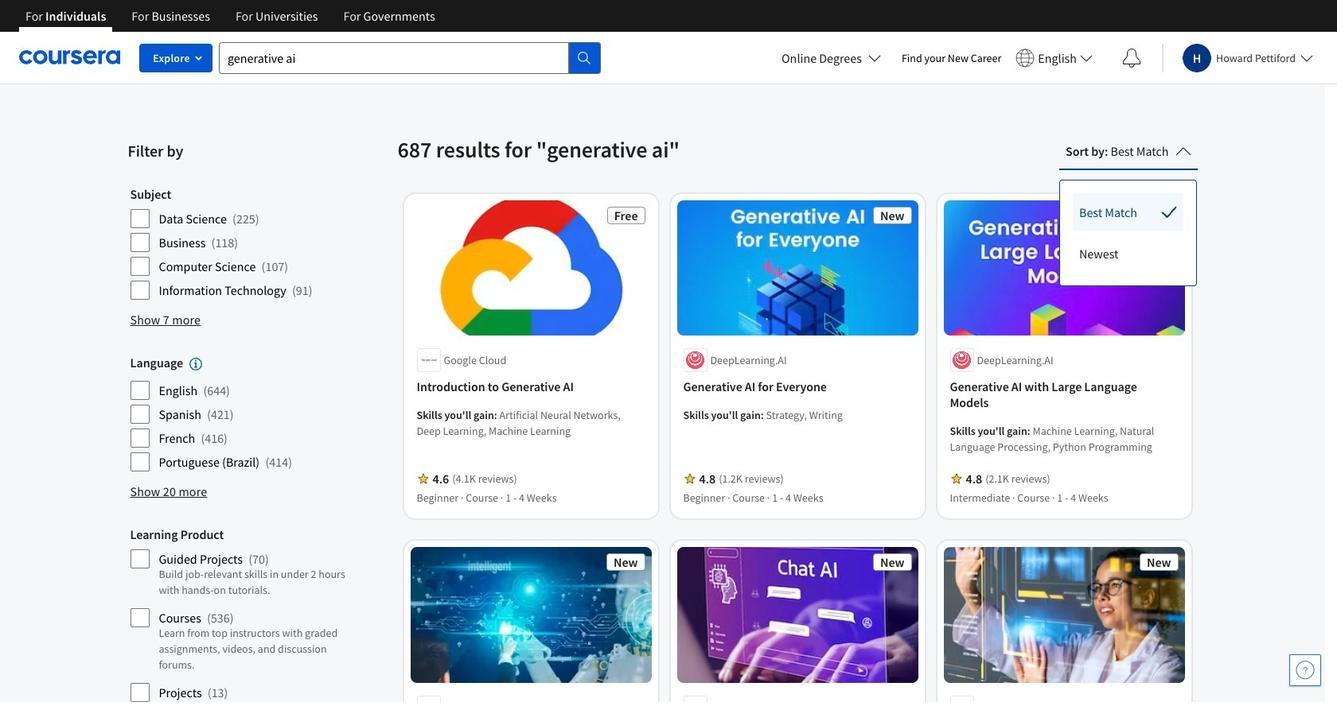 Task type: locate. For each thing, give the bounding box(es) containing it.
None search field
[[219, 42, 601, 74]]

list box
[[1060, 181, 1196, 286]]

banner navigation
[[13, 0, 448, 44]]

help center image
[[1296, 661, 1315, 680]]

coursera image
[[19, 45, 120, 70]]



Task type: vqa. For each thing, say whether or not it's contained in the screenshot.
the Help Center icon
yes



